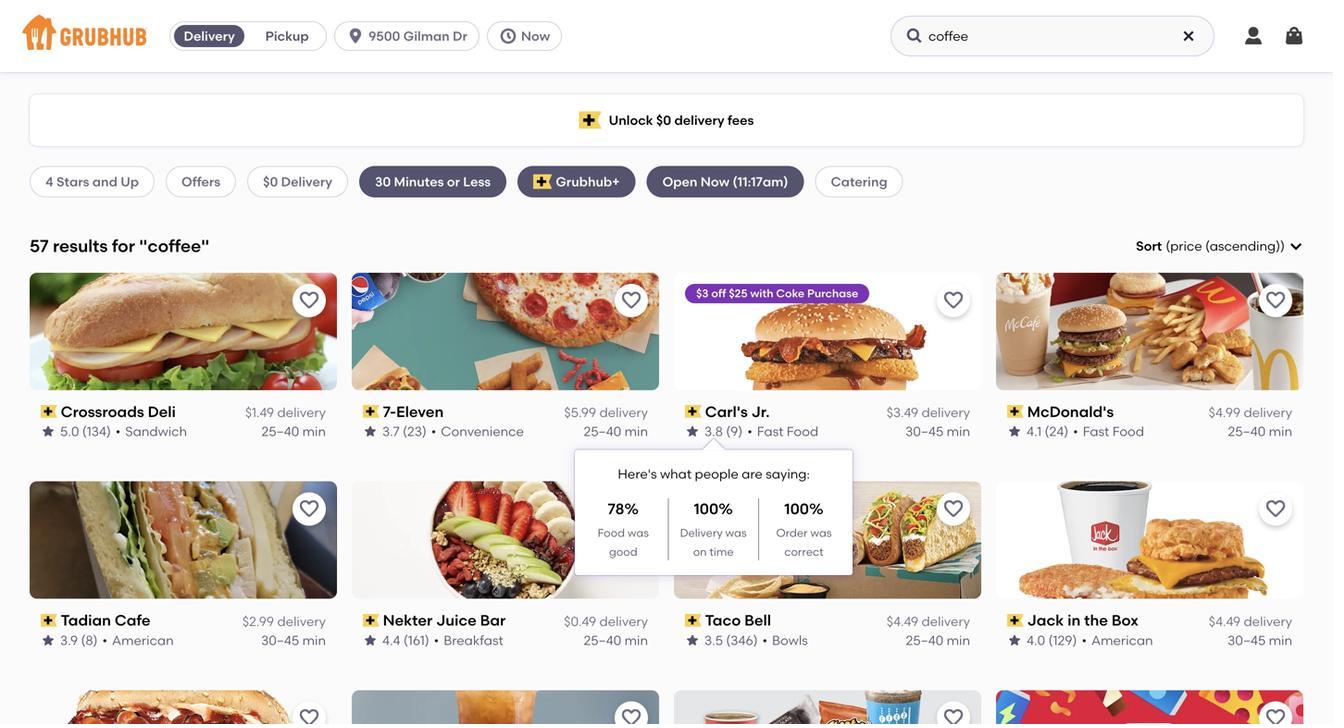 Task type: vqa. For each thing, say whether or not it's contained in the screenshot.


Task type: describe. For each thing, give the bounding box(es) containing it.
7-
[[383, 403, 396, 421]]

(129)
[[1048, 633, 1077, 649]]

grubhub plus flag logo image for unlock $0 delivery fees
[[579, 112, 601, 129]]

save this restaurant image for nekter juice bar
[[620, 499, 642, 521]]

• for crossroads deli
[[115, 424, 121, 440]]

100 delivery was on time
[[680, 500, 747, 559]]

jr.
[[751, 403, 770, 421]]

jack in the box
[[1027, 612, 1138, 630]]

tadian cafe
[[61, 612, 150, 630]]

eleven
[[396, 403, 444, 421]]

$2.99 delivery
[[242, 614, 326, 630]]

$4.99 delivery
[[1209, 405, 1292, 421]]

• fast food for mcdonald's
[[1073, 424, 1144, 440]]

$0.49
[[564, 614, 596, 630]]

delivery for carl's jr.
[[921, 405, 970, 421]]

min for crossroads deli
[[302, 424, 326, 440]]

subscription pass image for mcdonald's
[[1007, 406, 1024, 419]]

• for 7-eleven
[[431, 424, 436, 440]]

saying:
[[766, 467, 810, 482]]

save this restaurant image for happy lemon utc logo
[[620, 708, 642, 725]]

was for 100 delivery was on time
[[725, 527, 747, 540]]

american for jack in the box
[[1091, 633, 1153, 649]]

subscription pass image for jack in the box
[[1007, 615, 1024, 628]]

• american for tadian cafe
[[102, 633, 174, 649]]

time
[[709, 546, 734, 559]]

save this restaurant button for 'extramile logo'
[[937, 702, 970, 725]]

juice
[[436, 612, 476, 630]]

30–45 min for jack in the box
[[1228, 633, 1292, 649]]

save this restaurant image for "burger king logo"
[[298, 708, 320, 725]]

svg image inside now button
[[499, 27, 517, 45]]

order
[[776, 527, 808, 540]]

$3 off $25 with coke purchase
[[696, 287, 858, 300]]

people
[[695, 467, 739, 482]]

crossroads
[[61, 403, 144, 421]]

jack in the box logo image
[[996, 482, 1303, 600]]

food for mcdonald's
[[1112, 424, 1144, 440]]

4.0 (129)
[[1027, 633, 1077, 649]]

star icon image for tadian cafe
[[41, 634, 56, 648]]

on
[[693, 546, 707, 559]]

min for 7-eleven
[[625, 424, 648, 440]]

1 horizontal spatial svg image
[[905, 27, 924, 45]]

30–45 min for carl's jr.
[[905, 424, 970, 440]]

off for carl's jr.
[[711, 287, 726, 300]]

star icon image for carl's jr.
[[685, 424, 700, 439]]

25–40 min for crossroads deli
[[261, 424, 326, 440]]

taco
[[705, 612, 741, 630]]

$25
[[729, 287, 748, 300]]

3.5
[[704, 633, 723, 649]]

(134)
[[82, 424, 111, 440]]

now inside button
[[521, 28, 550, 44]]

delivery for nekter juice bar
[[599, 614, 648, 630]]

pickup button
[[248, 21, 326, 51]]

burger king logo image
[[30, 691, 337, 725]]

$0 delivery
[[263, 174, 332, 190]]

nekter
[[383, 612, 433, 630]]

subscription pass image for taco bell
[[685, 615, 701, 628]]

(346)
[[726, 633, 758, 649]]

4.4 (161)
[[382, 633, 429, 649]]

$4.49 for jack in the box
[[1209, 614, 1241, 630]]

up
[[121, 174, 139, 190]]

nekter juice bar logo image
[[352, 482, 659, 600]]

57 results for "coffee"
[[30, 236, 209, 257]]

sort
[[1136, 238, 1162, 254]]

fees
[[728, 112, 754, 128]]

7-eleven logo image
[[352, 273, 659, 390]]

$5.99 delivery
[[564, 405, 648, 421]]

now button
[[487, 21, 569, 51]]

svg image inside field
[[1289, 239, 1303, 254]]

• american for jack in the box
[[1082, 633, 1153, 649]]

was for 100 order was correct
[[810, 527, 832, 540]]

• fast food for carl's jr.
[[747, 424, 818, 440]]

bell
[[744, 612, 771, 630]]

5.0
[[60, 424, 79, 440]]

save this restaurant image for jack in the box
[[1265, 499, 1287, 521]]

save this restaurant image for 'extramile logo'
[[942, 708, 965, 725]]

25–40 for nekter juice bar
[[584, 633, 621, 649]]

$3.49 delivery
[[887, 405, 970, 421]]

25–40 for 7-eleven
[[584, 424, 621, 440]]

min for tadian cafe
[[302, 633, 326, 649]]

main navigation navigation
[[0, 0, 1333, 72]]

30 minutes or less
[[375, 174, 491, 190]]

subscription pass image for carl's jr.
[[685, 406, 701, 419]]

3.9 (8)
[[60, 633, 98, 649]]

fast for carl's jr.
[[757, 424, 784, 440]]

gilman
[[403, 28, 450, 44]]

for
[[112, 236, 135, 257]]

save this restaurant button for the crossroads deli logo
[[293, 284, 326, 317]]

delivery inside delivery button
[[184, 28, 235, 44]]

taco bell logo image
[[674, 482, 981, 600]]

or
[[447, 174, 460, 190]]

9500 gilman dr button
[[334, 21, 487, 51]]

9500
[[369, 28, 400, 44]]

what
[[660, 467, 692, 482]]

3.5 (346)
[[704, 633, 758, 649]]

Search for food, convenience, alcohol... search field
[[891, 16, 1215, 56]]

star icon image for taco bell
[[685, 634, 700, 648]]

save this restaurant button for "burger king logo"
[[293, 702, 326, 725]]

less
[[463, 174, 491, 190]]

was for 78 food was good
[[628, 527, 649, 540]]

convenience
[[441, 424, 524, 440]]

1 horizontal spatial now
[[701, 174, 730, 190]]

purchase
[[807, 287, 858, 300]]

delivery for $0
[[281, 174, 332, 190]]

star icon image for nekter juice bar
[[363, 634, 378, 648]]

• sandwich
[[115, 424, 187, 440]]

carl's jr.
[[705, 403, 770, 421]]

save this restaurant button for speedway logo
[[1259, 702, 1292, 725]]

jack
[[1027, 612, 1064, 630]]

sort ( price (ascending) )
[[1136, 238, 1285, 254]]

• breakfast
[[434, 633, 503, 649]]

30
[[375, 174, 391, 190]]

star icon image for mcdonald's
[[1007, 424, 1022, 439]]

30–45 min for tadian cafe
[[261, 633, 326, 649]]

$4.49 delivery for jack in the box
[[1209, 614, 1292, 630]]

off for taco bell
[[711, 496, 726, 509]]

svg image inside '9500 gilman dr' button
[[346, 27, 365, 45]]

in
[[1067, 612, 1081, 630]]

min for carl's jr.
[[947, 424, 970, 440]]

• for taco bell
[[762, 633, 767, 649]]

3.8
[[704, 424, 723, 440]]

25–40 min for taco bell
[[906, 633, 970, 649]]

• for jack in the box
[[1082, 633, 1087, 649]]

extramile logo image
[[674, 691, 981, 725]]

$3.49
[[887, 405, 918, 421]]

$5
[[696, 496, 709, 509]]

carl's
[[705, 403, 748, 421]]

min for mcdonald's
[[1269, 424, 1292, 440]]

3.9
[[60, 633, 78, 649]]

subscription pass image for 7-eleven
[[363, 406, 379, 419]]



Task type: locate. For each thing, give the bounding box(es) containing it.
was up good
[[628, 527, 649, 540]]

open
[[662, 174, 697, 190]]

0 horizontal spatial 30–45
[[261, 633, 299, 649]]

delivery for 7-eleven
[[599, 405, 648, 421]]

1 horizontal spatial $4.49
[[1209, 614, 1241, 630]]

subscription pass image left 'tadian'
[[41, 615, 57, 628]]

delivery for 100
[[680, 527, 723, 540]]

food down mcdonald's at the bottom right
[[1112, 424, 1144, 440]]

0 vertical spatial now
[[521, 28, 550, 44]]

0 horizontal spatial was
[[628, 527, 649, 540]]

2 vertical spatial delivery
[[680, 527, 723, 540]]

1 • american from the left
[[102, 633, 174, 649]]

25–40 for taco bell
[[906, 633, 944, 649]]

star icon image for 7-eleven
[[363, 424, 378, 439]]

delivery left 30
[[281, 174, 332, 190]]

1 horizontal spatial • fast food
[[1073, 424, 1144, 440]]

mcdonald's logo image
[[996, 273, 1303, 390]]

subscription pass image left 'jack'
[[1007, 615, 1024, 628]]

correct
[[784, 546, 824, 559]]

• right (161)
[[434, 633, 439, 649]]

svg image
[[499, 27, 517, 45], [905, 27, 924, 45], [1289, 239, 1303, 254]]

(
[[1166, 238, 1170, 254]]

save this restaurant button for nekter juice bar logo
[[615, 493, 648, 526]]

the
[[1084, 612, 1108, 630]]

1 fast from the left
[[757, 424, 784, 440]]

2 $4.49 from the left
[[1209, 614, 1241, 630]]

100
[[694, 500, 718, 518], [784, 500, 809, 518]]

open now (11:17am)
[[662, 174, 788, 190]]

delivery for crossroads deli
[[277, 405, 326, 421]]

• for nekter juice bar
[[434, 633, 439, 649]]

happy lemon utc logo image
[[352, 691, 659, 725]]

25–40 for mcdonald's
[[1228, 424, 1266, 440]]

2 horizontal spatial 30–45 min
[[1228, 633, 1292, 649]]

american down the 'cafe'
[[112, 633, 174, 649]]

save this restaurant image for mcdonald's logo at the right
[[1265, 290, 1287, 312]]

svg image
[[1242, 25, 1265, 47], [1283, 25, 1305, 47], [346, 27, 365, 45], [1181, 29, 1196, 44]]

subscription pass image left 7-
[[363, 406, 379, 419]]

off right $5
[[711, 496, 726, 509]]

$0 right offers
[[263, 174, 278, 190]]

$0.49 delivery
[[564, 614, 648, 630]]

2 horizontal spatial delivery
[[680, 527, 723, 540]]

1 $4.49 from the left
[[887, 614, 918, 630]]

• american down box
[[1082, 633, 1153, 649]]

save this restaurant button for happy lemon utc logo
[[615, 702, 648, 725]]

0 horizontal spatial $4.49 delivery
[[887, 614, 970, 630]]

none field containing sort
[[1136, 237, 1303, 256]]

with
[[750, 287, 773, 300]]

0 horizontal spatial • fast food
[[747, 424, 818, 440]]

star icon image left 3.8
[[685, 424, 700, 439]]

0 horizontal spatial $4.49
[[887, 614, 918, 630]]

1 horizontal spatial was
[[725, 527, 747, 540]]

0 horizontal spatial fast
[[757, 424, 784, 440]]

subscription pass image left nekter
[[363, 615, 379, 628]]

$4.49 delivery
[[887, 614, 970, 630], [1209, 614, 1292, 630]]

1 horizontal spatial delivery
[[281, 174, 332, 190]]

grubhub plus flag logo image left 'grubhub+'
[[533, 174, 552, 189]]

0 horizontal spatial 30–45 min
[[261, 633, 326, 649]]

subscription pass image left the taco on the bottom of page
[[685, 615, 701, 628]]

fast down mcdonald's at the bottom right
[[1083, 424, 1109, 440]]

good
[[609, 546, 637, 559]]

1 vertical spatial $0
[[263, 174, 278, 190]]

(23)
[[403, 424, 427, 440]]

1 • fast food from the left
[[747, 424, 818, 440]]

0 horizontal spatial american
[[112, 633, 174, 649]]

0 horizontal spatial • american
[[102, 633, 174, 649]]

• right (24)
[[1073, 424, 1078, 440]]

(161)
[[403, 633, 429, 649]]

25–40 min for mcdonald's
[[1228, 424, 1292, 440]]

25–40 for crossroads deli
[[261, 424, 299, 440]]

pickup
[[265, 28, 309, 44]]

star icon image left '3.7'
[[363, 424, 378, 439]]

0 horizontal spatial food
[[598, 527, 625, 540]]

30–45 for jack in the box
[[1228, 633, 1266, 649]]

are
[[742, 467, 763, 482]]

2 • american from the left
[[1082, 633, 1153, 649]]

subscription pass image for tadian cafe
[[41, 615, 57, 628]]

save this restaurant button for jack in the box logo
[[1259, 493, 1292, 526]]

$0
[[656, 112, 671, 128], [263, 174, 278, 190]]

1 vertical spatial delivery
[[281, 174, 332, 190]]

subscription pass image left the crossroads
[[41, 406, 57, 419]]

• convenience
[[431, 424, 524, 440]]

was up correct
[[810, 527, 832, 540]]

2 • fast food from the left
[[1073, 424, 1144, 440]]

now
[[521, 28, 550, 44], [701, 174, 730, 190]]

was inside 100 order was correct
[[810, 527, 832, 540]]

subscription pass image
[[41, 406, 57, 419], [363, 406, 379, 419], [685, 406, 701, 419], [363, 615, 379, 628], [685, 615, 701, 628]]

• fast food
[[747, 424, 818, 440], [1073, 424, 1144, 440]]

2 was from the left
[[725, 527, 747, 540]]

"coffee"
[[139, 236, 209, 257]]

delivery button
[[170, 21, 248, 51]]

star icon image left the 4.1
[[1007, 424, 1022, 439]]

100 order was correct
[[776, 500, 832, 559]]

cafe
[[115, 612, 150, 630]]

• american down the 'cafe'
[[102, 633, 174, 649]]

$5 off your order of $15+
[[696, 496, 824, 509]]

your
[[729, 496, 753, 509]]

100 inside 100 order was correct
[[784, 500, 809, 518]]

1 vertical spatial grubhub plus flag logo image
[[533, 174, 552, 189]]

dr
[[453, 28, 467, 44]]

4.0
[[1027, 633, 1045, 649]]

delivery for mcdonald's
[[1244, 405, 1292, 421]]

subscription pass image left carl's in the right bottom of the page
[[685, 406, 701, 419]]

(11:17am)
[[733, 174, 788, 190]]

0 vertical spatial delivery
[[184, 28, 235, 44]]

3.7 (23)
[[382, 424, 427, 440]]

3.8 (9)
[[704, 424, 743, 440]]

delivery for tadian cafe
[[277, 614, 326, 630]]

100 inside 100 delivery was on time
[[694, 500, 718, 518]]

0 vertical spatial off
[[711, 287, 726, 300]]

tadian cafe logo image
[[30, 482, 337, 600]]

25–40 min
[[261, 424, 326, 440], [584, 424, 648, 440], [1228, 424, 1292, 440], [584, 633, 648, 649], [906, 633, 970, 649]]

now right open
[[701, 174, 730, 190]]

bowls
[[772, 633, 808, 649]]

78
[[608, 500, 624, 518]]

2 horizontal spatial was
[[810, 527, 832, 540]]

was inside 78 food was good
[[628, 527, 649, 540]]

1 horizontal spatial 100
[[784, 500, 809, 518]]

american
[[112, 633, 174, 649], [1091, 633, 1153, 649]]

and
[[92, 174, 117, 190]]

2 horizontal spatial 30–45
[[1228, 633, 1266, 649]]

food up saying:
[[787, 424, 818, 440]]

0 horizontal spatial now
[[521, 28, 550, 44]]

star icon image left the 5.0
[[41, 424, 56, 439]]

$3
[[696, 287, 709, 300]]

off right $3
[[711, 287, 726, 300]]

star icon image
[[41, 424, 56, 439], [363, 424, 378, 439], [685, 424, 700, 439], [1007, 424, 1022, 439], [41, 634, 56, 648], [363, 634, 378, 648], [685, 634, 700, 648], [1007, 634, 1022, 648]]

delivery
[[674, 112, 724, 128], [277, 405, 326, 421], [599, 405, 648, 421], [921, 405, 970, 421], [1244, 405, 1292, 421], [277, 614, 326, 630], [599, 614, 648, 630], [922, 614, 970, 630], [1244, 614, 1292, 630]]

$0 right unlock
[[656, 112, 671, 128]]

$4.49 delivery for taco bell
[[887, 614, 970, 630]]

$5.99
[[564, 405, 596, 421]]

1 horizontal spatial $0
[[656, 112, 671, 128]]

sandwich
[[125, 424, 187, 440]]

3 was from the left
[[810, 527, 832, 540]]

grubhub plus flag logo image
[[579, 112, 601, 129], [533, 174, 552, 189]]

1 off from the top
[[711, 287, 726, 300]]

$15+
[[801, 496, 824, 509]]

subscription pass image
[[1007, 406, 1024, 419], [41, 615, 57, 628], [1007, 615, 1024, 628]]

save this restaurant image for tadian cafe
[[298, 499, 320, 521]]

delivery for jack in the box
[[1244, 614, 1292, 630]]

subscription pass image for crossroads deli
[[41, 406, 57, 419]]

order
[[755, 496, 785, 509]]

tadian
[[61, 612, 111, 630]]

grubhub plus flag logo image for grubhub+
[[533, 174, 552, 189]]

save this restaurant image
[[298, 290, 320, 312], [620, 290, 642, 312], [942, 290, 965, 312], [1265, 290, 1287, 312], [298, 708, 320, 725], [620, 708, 642, 725], [942, 708, 965, 725]]

$4.49 for taco bell
[[887, 614, 918, 630]]

star icon image left 3.9
[[41, 634, 56, 648]]

bar
[[480, 612, 506, 630]]

• fast food down jr.
[[747, 424, 818, 440]]

1 horizontal spatial american
[[1091, 633, 1153, 649]]

food inside 78 food was good
[[598, 527, 625, 540]]

• down bell
[[762, 633, 767, 649]]

2 horizontal spatial food
[[1112, 424, 1144, 440]]

1 horizontal spatial 30–45
[[905, 424, 944, 440]]

offers
[[181, 174, 220, 190]]

box
[[1112, 612, 1138, 630]]

1 horizontal spatial food
[[787, 424, 818, 440]]

• for mcdonald's
[[1073, 424, 1078, 440]]

100 up order
[[784, 500, 809, 518]]

1 horizontal spatial 30–45 min
[[905, 424, 970, 440]]

nekter juice bar
[[383, 612, 506, 630]]

1 horizontal spatial grubhub plus flag logo image
[[579, 112, 601, 129]]

0 horizontal spatial svg image
[[499, 27, 517, 45]]

save this restaurant image for 7-eleven logo
[[620, 290, 642, 312]]

0 horizontal spatial grubhub plus flag logo image
[[533, 174, 552, 189]]

fast for mcdonald's
[[1083, 424, 1109, 440]]

1 $4.49 delivery from the left
[[887, 614, 970, 630]]

save this restaurant button for tadian cafe logo
[[293, 493, 326, 526]]

0 horizontal spatial $0
[[263, 174, 278, 190]]

• right the (23)
[[431, 424, 436, 440]]

crossroads deli logo image
[[30, 273, 337, 390]]

min for nekter juice bar
[[625, 633, 648, 649]]

1 vertical spatial off
[[711, 496, 726, 509]]

of
[[787, 496, 798, 509]]

• for tadian cafe
[[102, 633, 107, 649]]

None field
[[1136, 237, 1303, 256]]

4.1 (24)
[[1027, 424, 1068, 440]]

save this restaurant image
[[298, 499, 320, 521], [620, 499, 642, 521], [942, 499, 965, 521], [1265, 499, 1287, 521], [1265, 708, 1287, 725]]

)
[[1280, 238, 1285, 254]]

here's
[[618, 467, 657, 482]]

grubhub plus flag logo image left unlock
[[579, 112, 601, 129]]

deli
[[148, 403, 176, 421]]

1 vertical spatial now
[[701, 174, 730, 190]]

2 american from the left
[[1091, 633, 1153, 649]]

food
[[787, 424, 818, 440], [1112, 424, 1144, 440], [598, 527, 625, 540]]

(24)
[[1045, 424, 1068, 440]]

food up good
[[598, 527, 625, 540]]

star icon image for jack in the box
[[1007, 634, 1022, 648]]

4
[[45, 174, 53, 190]]

carl's jr. logo image
[[674, 273, 981, 390]]

• right (8)
[[102, 633, 107, 649]]

save this restaurant button
[[293, 284, 326, 317], [615, 284, 648, 317], [937, 284, 970, 317], [1259, 284, 1292, 317], [293, 493, 326, 526], [615, 493, 648, 526], [937, 493, 970, 526], [1259, 493, 1292, 526], [293, 702, 326, 725], [615, 702, 648, 725], [937, 702, 970, 725], [1259, 702, 1292, 725]]

american for tadian cafe
[[112, 633, 174, 649]]

0 horizontal spatial delivery
[[184, 28, 235, 44]]

2 100 from the left
[[784, 500, 809, 518]]

star icon image left 3.5
[[685, 634, 700, 648]]

tooltip
[[575, 439, 853, 576]]

american down box
[[1091, 633, 1153, 649]]

delivery inside 100 delivery was on time
[[680, 527, 723, 540]]

57
[[30, 236, 49, 257]]

3.7
[[382, 424, 400, 440]]

here's what people are saying:
[[618, 467, 810, 482]]

0 vertical spatial grubhub plus flag logo image
[[579, 112, 601, 129]]

star icon image for crossroads deli
[[41, 424, 56, 439]]

30–45 for carl's jr.
[[905, 424, 944, 440]]

results
[[53, 236, 108, 257]]

subscription pass image for nekter juice bar
[[363, 615, 379, 628]]

delivery left pickup button
[[184, 28, 235, 44]]

0 horizontal spatial 100
[[694, 500, 718, 518]]

100 left the your
[[694, 500, 718, 518]]

2 $4.49 delivery from the left
[[1209, 614, 1292, 630]]

1 american from the left
[[112, 633, 174, 649]]

(9)
[[726, 424, 743, 440]]

• right (9)
[[747, 424, 752, 440]]

delivery up on
[[680, 527, 723, 540]]

was inside 100 delivery was on time
[[725, 527, 747, 540]]

25–40 min for nekter juice bar
[[584, 633, 648, 649]]

0 vertical spatial $0
[[656, 112, 671, 128]]

• down crossroads deli
[[115, 424, 121, 440]]

min for jack in the box
[[1269, 633, 1292, 649]]

breakfast
[[444, 633, 503, 649]]

100 for 100 delivery was on time
[[694, 500, 718, 518]]

• fast food down mcdonald's at the bottom right
[[1073, 424, 1144, 440]]

$4.99
[[1209, 405, 1241, 421]]

now right dr
[[521, 28, 550, 44]]

• for carl's jr.
[[747, 424, 752, 440]]

star icon image left 4.0
[[1007, 634, 1022, 648]]

2 fast from the left
[[1083, 424, 1109, 440]]

save this restaurant image for the crossroads deli logo
[[298, 290, 320, 312]]

• down jack in the box
[[1082, 633, 1087, 649]]

save this restaurant button for 7-eleven logo
[[615, 284, 648, 317]]

food for carl's jr.
[[787, 424, 818, 440]]

mcdonald's
[[1027, 403, 1114, 421]]

100 for 100 order was correct
[[784, 500, 809, 518]]

was up time
[[725, 527, 747, 540]]

delivery for taco bell
[[922, 614, 970, 630]]

2 horizontal spatial svg image
[[1289, 239, 1303, 254]]

1 horizontal spatial $4.49 delivery
[[1209, 614, 1292, 630]]

fast down jr.
[[757, 424, 784, 440]]

star icon image left 4.4
[[363, 634, 378, 648]]

5.0 (134)
[[60, 424, 111, 440]]

1 was from the left
[[628, 527, 649, 540]]

• american
[[102, 633, 174, 649], [1082, 633, 1153, 649]]

30–45 for tadian cafe
[[261, 633, 299, 649]]

25–40 min for 7-eleven
[[584, 424, 648, 440]]

taco bell
[[705, 612, 771, 630]]

subscription pass image left mcdonald's at the bottom right
[[1007, 406, 1024, 419]]

1 horizontal spatial • american
[[1082, 633, 1153, 649]]

speedway logo image
[[996, 691, 1303, 725]]

$2.99
[[242, 614, 274, 630]]

1 horizontal spatial fast
[[1083, 424, 1109, 440]]

price
[[1170, 238, 1202, 254]]

tooltip containing 78
[[575, 439, 853, 576]]

save this restaurant button for mcdonald's logo at the right
[[1259, 284, 1292, 317]]

off
[[711, 287, 726, 300], [711, 496, 726, 509]]

7-eleven
[[383, 403, 444, 421]]

minutes
[[394, 174, 444, 190]]

1 100 from the left
[[694, 500, 718, 518]]

2 off from the top
[[711, 496, 726, 509]]

min for taco bell
[[947, 633, 970, 649]]

4 stars and up
[[45, 174, 139, 190]]

$1.49
[[245, 405, 274, 421]]



